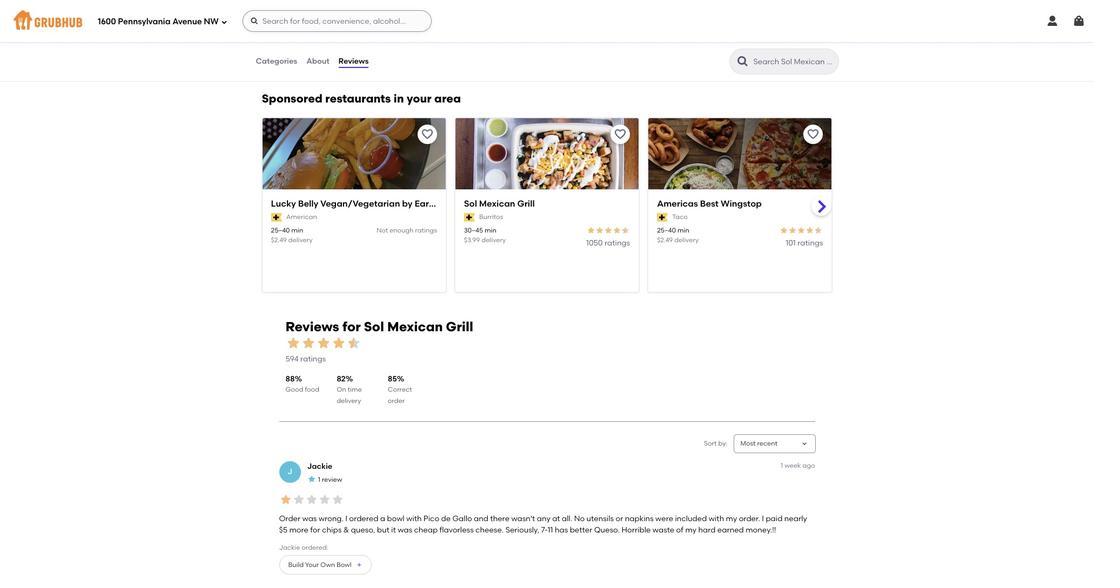 Task type: vqa. For each thing, say whether or not it's contained in the screenshot.
right 'Fried in a small amount of very hot oil while being stirred or tossed. With young mild onions.'
no



Task type: locate. For each thing, give the bounding box(es) containing it.
my
[[726, 515, 737, 524], [685, 526, 697, 535]]

star icon image
[[587, 227, 595, 235], [595, 227, 604, 235], [604, 227, 613, 235], [613, 227, 621, 235], [621, 227, 630, 235], [621, 227, 630, 235], [780, 227, 789, 235], [789, 227, 797, 235], [797, 227, 806, 235], [806, 227, 814, 235], [814, 227, 823, 235], [814, 227, 823, 235], [286, 336, 301, 351], [301, 336, 316, 351], [316, 336, 331, 351], [331, 336, 346, 351], [346, 336, 361, 351], [346, 336, 361, 351], [307, 475, 316, 484], [279, 494, 292, 507], [292, 494, 305, 507], [305, 494, 318, 507], [318, 494, 331, 507], [331, 494, 344, 507]]

reviews for reviews
[[339, 57, 369, 66]]

save this restaurant button for vegan/vegetarian
[[418, 125, 437, 144]]

categories
[[256, 57, 297, 66]]

1 vertical spatial jackie
[[279, 545, 300, 552]]

search icon image
[[736, 55, 749, 68]]

1 horizontal spatial save this restaurant image
[[807, 128, 820, 141]]

queso.
[[594, 526, 620, 535]]

reviews right about in the top of the page
[[339, 57, 369, 66]]

$3.99
[[464, 236, 480, 244]]

reviews
[[339, 57, 369, 66], [286, 319, 339, 335]]

ratings right 101
[[798, 239, 823, 248]]

ordered:
[[302, 545, 328, 552]]

week
[[785, 463, 801, 470]]

i
[[345, 515, 347, 524], [762, 515, 764, 524]]

1 horizontal spatial my
[[726, 515, 737, 524]]

with up cheap
[[406, 515, 422, 524]]

it
[[391, 526, 396, 535]]

included
[[675, 515, 707, 524]]

1
[[781, 463, 783, 470], [318, 476, 320, 484]]

1 horizontal spatial $2.49
[[657, 236, 673, 244]]

reviews button
[[338, 42, 369, 81]]

2 horizontal spatial min
[[678, 227, 689, 235]]

and
[[474, 515, 488, 524]]

svg image
[[1072, 15, 1085, 28], [221, 19, 227, 25]]

save this restaurant image for vegan/vegetarian
[[421, 128, 434, 141]]

in
[[394, 92, 404, 106]]

2 25–40 min $2.49 delivery from the left
[[657, 227, 699, 244]]

101 ratings
[[786, 239, 823, 248]]

0 horizontal spatial $2.49
[[271, 236, 287, 244]]

1 for 1 week ago
[[781, 463, 783, 470]]

1 vertical spatial 1
[[318, 476, 320, 484]]

sol inside sol mexican grill link
[[464, 199, 477, 209]]

delivery for belly
[[288, 236, 313, 244]]

2 25–40 from the left
[[657, 227, 676, 235]]

85
[[388, 375, 397, 384]]

1 vertical spatial sol
[[364, 319, 384, 335]]

0 horizontal spatial with
[[406, 515, 422, 524]]

0 horizontal spatial save this restaurant image
[[421, 128, 434, 141]]

main navigation navigation
[[0, 0, 1094, 42]]

0 horizontal spatial svg image
[[250, 17, 259, 25]]

subscription pass image up 30–45
[[464, 213, 475, 222]]

$2.49 down subscription pass icon
[[271, 236, 287, 244]]

25–40 for lucky
[[271, 227, 290, 235]]

min down the taco
[[678, 227, 689, 235]]

1 with from the left
[[406, 515, 422, 524]]

jackie up 1 review
[[307, 463, 332, 472]]

0 horizontal spatial was
[[302, 515, 317, 524]]

0 horizontal spatial my
[[685, 526, 697, 535]]

delivery down the taco
[[674, 236, 699, 244]]

0 vertical spatial my
[[726, 515, 737, 524]]

1 min from the left
[[291, 227, 303, 235]]

0 vertical spatial sol
[[464, 199, 477, 209]]

own
[[320, 562, 335, 569]]

3 save this restaurant button from the left
[[804, 125, 823, 144]]

7-
[[541, 526, 548, 535]]

save this restaurant image for wingstop
[[807, 128, 820, 141]]

was
[[302, 515, 317, 524], [398, 526, 412, 535]]

build your own bowl button
[[279, 556, 371, 575]]

my down included
[[685, 526, 697, 535]]

1 horizontal spatial grill
[[517, 199, 535, 209]]

1 horizontal spatial subscription pass image
[[657, 213, 668, 222]]

ratings right the 1050
[[605, 239, 630, 248]]

subscription pass image
[[271, 213, 282, 222]]

jackie for jackie ordered:
[[279, 545, 300, 552]]

0 vertical spatial mexican
[[479, 199, 515, 209]]

min down burritos
[[485, 227, 496, 235]]

delivery down american on the top of the page
[[288, 236, 313, 244]]

j
[[287, 468, 292, 477]]

594
[[286, 355, 299, 364]]

1 25–40 min $2.49 delivery from the left
[[271, 227, 313, 244]]

min for lucky
[[291, 227, 303, 235]]

was up more
[[302, 515, 317, 524]]

1 left review
[[318, 476, 320, 484]]

delivery inside 30–45 min $3.99 delivery
[[482, 236, 506, 244]]

0 horizontal spatial 25–40 min $2.49 delivery
[[271, 227, 313, 244]]

jackie
[[307, 463, 332, 472], [279, 545, 300, 552]]

2 subscription pass image from the left
[[657, 213, 668, 222]]

1050
[[586, 239, 603, 248]]

1 25–40 from the left
[[271, 227, 290, 235]]

delivery down time
[[337, 397, 361, 405]]

0 horizontal spatial grill
[[446, 319, 473, 335]]

most recent
[[740, 440, 778, 448]]

or
[[616, 515, 623, 524]]

save this restaurant image
[[421, 128, 434, 141], [807, 128, 820, 141]]

all.
[[562, 515, 572, 524]]

reviews up 594 ratings
[[286, 319, 339, 335]]

grill
[[517, 199, 535, 209], [446, 319, 473, 335]]

1 horizontal spatial save this restaurant button
[[611, 125, 630, 144]]

avenue
[[172, 17, 202, 26]]

for right more
[[310, 526, 320, 535]]

subscription pass image left the taco
[[657, 213, 668, 222]]

save this restaurant button
[[418, 125, 437, 144], [611, 125, 630, 144], [804, 125, 823, 144]]

1 save this restaurant button from the left
[[418, 125, 437, 144]]

area
[[434, 92, 461, 106]]

0 vertical spatial jackie
[[307, 463, 332, 472]]

has
[[555, 526, 568, 535]]

sort by:
[[704, 440, 728, 448]]

0 horizontal spatial 25–40
[[271, 227, 290, 235]]

was right "it"
[[398, 526, 412, 535]]

1 vertical spatial for
[[310, 526, 320, 535]]

0 horizontal spatial 1
[[318, 476, 320, 484]]

2 min from the left
[[485, 227, 496, 235]]

ratings right enough
[[415, 227, 437, 235]]

with up hard
[[709, 515, 724, 524]]

1 subscription pass image from the left
[[464, 213, 475, 222]]

25–40 min $2.49 delivery for americas
[[657, 227, 699, 244]]

review
[[322, 476, 342, 484]]

1 horizontal spatial for
[[342, 319, 361, 335]]

2 $2.49 from the left
[[657, 236, 673, 244]]

time
[[348, 386, 362, 394]]

25–40 down subscription pass icon
[[271, 227, 290, 235]]

1 horizontal spatial 25–40
[[657, 227, 676, 235]]

i up "&"
[[345, 515, 347, 524]]

my up earned
[[726, 515, 737, 524]]

$5
[[279, 526, 287, 535]]

1 horizontal spatial was
[[398, 526, 412, 535]]

2 save this restaurant button from the left
[[611, 125, 630, 144]]

min inside 30–45 min $3.99 delivery
[[485, 227, 496, 235]]

0 vertical spatial 1
[[781, 463, 783, 470]]

correct
[[388, 386, 412, 394]]

vegan/vegetarian
[[320, 199, 400, 209]]

1 vertical spatial was
[[398, 526, 412, 535]]

about button
[[306, 42, 330, 81]]

1600
[[98, 17, 116, 26]]

25–40 min $2.49 delivery down the taco
[[657, 227, 699, 244]]

25–40 min $2.49 delivery
[[271, 227, 313, 244], [657, 227, 699, 244]]

subscription pass image
[[464, 213, 475, 222], [657, 213, 668, 222]]

1 $2.49 from the left
[[271, 236, 287, 244]]

1 horizontal spatial min
[[485, 227, 496, 235]]

caret down icon image
[[800, 440, 809, 449]]

1 vertical spatial my
[[685, 526, 697, 535]]

save this restaurant image
[[614, 128, 627, 141]]

svg image
[[1046, 15, 1059, 28], [250, 17, 259, 25]]

1 horizontal spatial jackie
[[307, 463, 332, 472]]

min down american on the top of the page
[[291, 227, 303, 235]]

82 on time delivery
[[337, 375, 362, 405]]

1050 ratings
[[586, 239, 630, 248]]

1 horizontal spatial 25–40 min $2.49 delivery
[[657, 227, 699, 244]]

jackie for jackie
[[307, 463, 332, 472]]

for up the 82
[[342, 319, 361, 335]]

1 vertical spatial mexican
[[387, 319, 443, 335]]

1 left week
[[781, 463, 783, 470]]

delivery
[[288, 236, 313, 244], [482, 236, 506, 244], [674, 236, 699, 244], [337, 397, 361, 405]]

paid
[[766, 515, 783, 524]]

0 horizontal spatial jackie
[[279, 545, 300, 552]]

1 horizontal spatial sol
[[464, 199, 477, 209]]

ratings for 1050 ratings
[[605, 239, 630, 248]]

2 horizontal spatial save this restaurant button
[[804, 125, 823, 144]]

0 vertical spatial grill
[[517, 199, 535, 209]]

0 vertical spatial reviews
[[339, 57, 369, 66]]

recent
[[757, 440, 778, 448]]

82
[[337, 375, 346, 384]]

ratings right 594
[[300, 355, 326, 364]]

0 horizontal spatial min
[[291, 227, 303, 235]]

seriously,
[[506, 526, 539, 535]]

1 vertical spatial reviews
[[286, 319, 339, 335]]

1 save this restaurant image from the left
[[421, 128, 434, 141]]

$2.49 down the taco
[[657, 236, 673, 244]]

queso,
[[351, 526, 375, 535]]

jackie up build
[[279, 545, 300, 552]]

delivery inside the 82 on time delivery
[[337, 397, 361, 405]]

build
[[288, 562, 304, 569]]

pico
[[423, 515, 439, 524]]

3 min from the left
[[678, 227, 689, 235]]

Search for food, convenience, alcohol... search field
[[242, 10, 432, 32]]

good
[[286, 386, 303, 394]]

sol
[[464, 199, 477, 209], [364, 319, 384, 335]]

i up 'money.!!' at the right of page
[[762, 515, 764, 524]]

$2.49 for lucky belly vegan/vegetarian by earth grocery
[[271, 236, 287, 244]]

1 horizontal spatial i
[[762, 515, 764, 524]]

cheap
[[414, 526, 438, 535]]

0 horizontal spatial save this restaurant button
[[418, 125, 437, 144]]

delivery right $3.99
[[482, 236, 506, 244]]

25–40 for americas
[[657, 227, 676, 235]]

0 horizontal spatial subscription pass image
[[464, 213, 475, 222]]

sponsored restaurants in your area
[[262, 92, 461, 106]]

americas best wingstop
[[657, 199, 762, 209]]

2 save this restaurant image from the left
[[807, 128, 820, 141]]

bowl
[[337, 562, 351, 569]]

sol mexican grill logo image
[[455, 119, 639, 209]]

lucky belly vegan/vegetarian by earth grocery
[[271, 199, 474, 209]]

25–40 down the taco
[[657, 227, 676, 235]]

reviews inside button
[[339, 57, 369, 66]]

0 horizontal spatial for
[[310, 526, 320, 535]]

25–40 min $2.49 delivery down american on the top of the page
[[271, 227, 313, 244]]

wasn't
[[511, 515, 535, 524]]

for
[[342, 319, 361, 335], [310, 526, 320, 535]]

1 horizontal spatial with
[[709, 515, 724, 524]]

nearly
[[784, 515, 807, 524]]

1 horizontal spatial 1
[[781, 463, 783, 470]]

0 horizontal spatial i
[[345, 515, 347, 524]]

min for sol
[[485, 227, 496, 235]]



Task type: describe. For each thing, give the bounding box(es) containing it.
grill inside sol mexican grill link
[[517, 199, 535, 209]]

but
[[377, 526, 389, 535]]

plus icon image
[[356, 562, 362, 569]]

lucky belly vegan/vegetarian by earth grocery logo image
[[262, 119, 446, 209]]

2 with from the left
[[709, 515, 724, 524]]

nw
[[204, 17, 219, 26]]

order
[[279, 515, 301, 524]]

food
[[305, 386, 319, 394]]

americas
[[657, 199, 698, 209]]

88 good food
[[286, 375, 319, 394]]

your
[[407, 92, 432, 106]]

sol mexican grill
[[464, 199, 535, 209]]

jackie ordered:
[[279, 545, 328, 552]]

30–45
[[464, 227, 483, 235]]

sol mexican grill link
[[464, 198, 630, 211]]

your
[[305, 562, 319, 569]]

earth
[[415, 199, 438, 209]]

grocery
[[440, 199, 474, 209]]

wingstop
[[721, 199, 762, 209]]

order.
[[739, 515, 760, 524]]

horrible
[[622, 526, 651, 535]]

sponsored
[[262, 92, 323, 106]]

of
[[676, 526, 684, 535]]

2 i from the left
[[762, 515, 764, 524]]

1 for 1 review
[[318, 476, 320, 484]]

&
[[343, 526, 349, 535]]

a
[[380, 515, 385, 524]]

there
[[490, 515, 510, 524]]

delivery for best
[[674, 236, 699, 244]]

best
[[700, 199, 719, 209]]

order was wrong. i ordered a bowl with pico  de gallo and there wasn't any at all. no utensils or napkins were included with my order. i paid nearly $5 more for chips & queso, but it was cheap flavorless cheese. seriously, 7-11 has better queso.   horrible waste of my hard earned money.!!
[[279, 515, 807, 535]]

ordered
[[349, 515, 378, 524]]

belly
[[298, 199, 318, 209]]

order
[[388, 397, 405, 405]]

$2.49 for americas best wingstop
[[657, 236, 673, 244]]

pennsylvania
[[118, 17, 171, 26]]

1600 pennsylvania avenue nw
[[98, 17, 219, 26]]

reviews for reviews for sol mexican grill
[[286, 319, 339, 335]]

wrong.
[[319, 515, 344, 524]]

save this restaurant button for wingstop
[[804, 125, 823, 144]]

ago
[[803, 463, 815, 470]]

0 vertical spatial was
[[302, 515, 317, 524]]

most
[[740, 440, 756, 448]]

build your own bowl
[[288, 562, 351, 569]]

Sort by: field
[[740, 440, 778, 449]]

1 horizontal spatial svg image
[[1046, 15, 1059, 28]]

more
[[289, 526, 309, 535]]

1 review
[[318, 476, 342, 484]]

enough
[[390, 227, 414, 235]]

reviews for sol mexican grill
[[286, 319, 473, 335]]

subscription pass image for sol mexican grill
[[464, 213, 475, 222]]

not enough ratings
[[377, 227, 437, 235]]

0 horizontal spatial sol
[[364, 319, 384, 335]]

ratings for 594 ratings
[[300, 355, 326, 364]]

save this restaurant button for grill
[[611, 125, 630, 144]]

americas best wingstop logo image
[[648, 119, 832, 209]]

taco
[[672, 213, 688, 221]]

money.!!
[[746, 526, 776, 535]]

by:
[[718, 440, 728, 448]]

1 i from the left
[[345, 515, 347, 524]]

delivery for mexican
[[482, 236, 506, 244]]

not
[[377, 227, 388, 235]]

flavorless
[[440, 526, 474, 535]]

lucky
[[271, 199, 296, 209]]

11
[[548, 526, 553, 535]]

101
[[786, 239, 796, 248]]

0 horizontal spatial svg image
[[221, 19, 227, 25]]

americas best wingstop link
[[657, 198, 823, 211]]

no
[[574, 515, 585, 524]]

min for americas
[[678, 227, 689, 235]]

ratings for 101 ratings
[[798, 239, 823, 248]]

de
[[441, 515, 451, 524]]

by
[[402, 199, 413, 209]]

hard
[[698, 526, 716, 535]]

0 horizontal spatial mexican
[[387, 319, 443, 335]]

88
[[286, 375, 295, 384]]

lucky belly vegan/vegetarian by earth grocery link
[[271, 198, 474, 211]]

utensils
[[587, 515, 614, 524]]

at
[[552, 515, 560, 524]]

were
[[655, 515, 673, 524]]

bowl
[[387, 515, 405, 524]]

30–45 min $3.99 delivery
[[464, 227, 506, 244]]

gallo
[[452, 515, 472, 524]]

Search Sol Mexican Grill search field
[[752, 57, 835, 67]]

categories button
[[255, 42, 298, 81]]

subscription pass image for americas best wingstop
[[657, 213, 668, 222]]

waste
[[653, 526, 674, 535]]

1 week ago
[[781, 463, 815, 470]]

1 horizontal spatial mexican
[[479, 199, 515, 209]]

1 horizontal spatial svg image
[[1072, 15, 1085, 28]]

for inside order was wrong. i ordered a bowl with pico  de gallo and there wasn't any at all. no utensils or napkins were included with my order. i paid nearly $5 more for chips & queso, but it was cheap flavorless cheese. seriously, 7-11 has better queso.   horrible waste of my hard earned money.!!
[[310, 526, 320, 535]]

1 vertical spatial grill
[[446, 319, 473, 335]]

any
[[537, 515, 550, 524]]

25–40 min $2.49 delivery for lucky
[[271, 227, 313, 244]]

chips
[[322, 526, 342, 535]]

earned
[[717, 526, 744, 535]]

napkins
[[625, 515, 654, 524]]

cheese.
[[476, 526, 504, 535]]

0 vertical spatial for
[[342, 319, 361, 335]]



